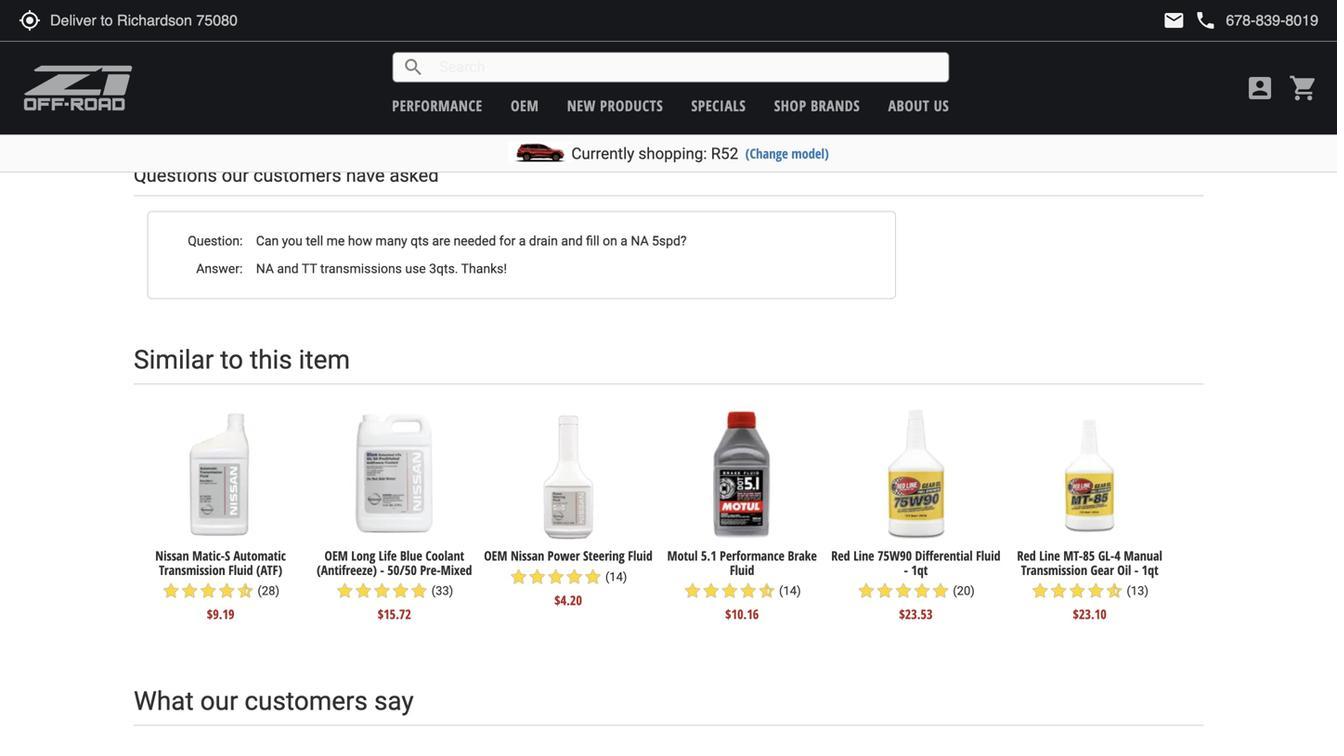Task type: describe. For each thing, give the bounding box(es) containing it.
greddy magnetic oil drain plug star star star star star_half $23.75
[[663, 33, 822, 95]]

(14) for star
[[605, 570, 627, 584]]

0 horizontal spatial 5.1
[[527, 33, 543, 50]]

performance link
[[392, 96, 483, 116]]

(33)
[[431, 585, 453, 599]]

item
[[299, 345, 350, 376]]

for
[[499, 234, 516, 249]]

1 horizontal spatial motul
[[667, 547, 698, 565]]

have
[[346, 165, 385, 187]]

50/50
[[387, 562, 417, 579]]

1 horizontal spatial motul 5.1 performance brake fluid star star star star star_half (14) $10.16
[[667, 547, 817, 624]]

$4.20
[[555, 592, 582, 609]]

$23.75
[[725, 77, 759, 95]]

qts
[[411, 234, 429, 249]]

currently shopping: r52 (change model)
[[571, 144, 829, 163]]

1qt inside the red line mt-85 gl-4 manual transmission gear oil - 1qt star star star star star_half (13) $23.10
[[1142, 562, 1159, 579]]

1 vertical spatial na
[[256, 261, 274, 277]]

drain for star_half
[[769, 33, 797, 50]]

oem for oem nissan oil drain plug washer star star star (19) $0.98
[[328, 33, 351, 50]]

blue
[[400, 547, 422, 565]]

new
[[567, 96, 596, 116]]

oem nissan oil drain plug washer star star star (19) $0.98
[[328, 33, 461, 109]]

5spd?
[[652, 234, 687, 249]]

are
[[432, 234, 450, 249]]

our for questions
[[222, 165, 249, 187]]

plug for (19)
[[439, 33, 461, 50]]

automatic
[[233, 547, 286, 565]]

thanks!
[[461, 261, 507, 277]]

- inside the red line mt-85 gl-4 manual transmission gear oil - 1qt star star star star star_half (13) $23.10
[[1135, 562, 1139, 579]]

how
[[348, 234, 372, 249]]

mail
[[1163, 9, 1185, 32]]

steering inside 'red line synthetic power steering fluid - 1qt'
[[1135, 33, 1177, 50]]

similar to this item
[[134, 345, 350, 376]]

you
[[282, 234, 303, 249]]

brands
[[811, 96, 860, 116]]

performance
[[392, 96, 483, 116]]

- inside red line 75w90 differential fluid - 1qt
[[209, 47, 213, 64]]

1 a from the left
[[519, 234, 526, 249]]

4
[[1115, 547, 1121, 565]]

account_box
[[1245, 73, 1275, 103]]

steering inside oem nissan power steering fluid star star star star star (14) $4.20
[[583, 547, 625, 565]]

can you tell me how many qts are needed for a drain and fill on a na 5spd?
[[256, 234, 687, 249]]

mixed
[[441, 562, 472, 579]]

gear
[[1091, 562, 1114, 579]]

- inside 'red line synthetic power steering fluid - 1qt'
[[1092, 47, 1096, 64]]

what our customers say
[[134, 687, 414, 717]]

power inside oem nissan power steering fluid star star star star star (14) $4.20
[[548, 547, 580, 565]]

transmission inside nissan matic-s automatic transmission fluid (atf) star star star star star_half (28) $9.19
[[159, 562, 225, 579]]

search
[[402, 56, 425, 78]]

specials link
[[691, 96, 746, 116]]

na and tt transmissions use 3qts. thanks!
[[256, 261, 507, 277]]

oem link
[[511, 96, 539, 116]]

needed
[[454, 234, 496, 249]]

0 vertical spatial performance
[[546, 33, 611, 50]]

(19)
[[431, 70, 453, 84]]

our for what
[[200, 687, 238, 717]]

- inside oem long life blue coolant (antifreeze) - 50/50 pre-mixed star star star star star (33) $15.72
[[380, 562, 384, 579]]

nissan matic-s automatic transmission fluid (atf) star star star star star_half (28) $9.19
[[155, 547, 286, 624]]

0 horizontal spatial motul 5.1 performance brake fluid star star star star star_half (14) $10.16
[[493, 33, 643, 109]]

this
[[250, 345, 292, 376]]

account_box link
[[1241, 73, 1280, 103]]

many
[[376, 234, 407, 249]]

1 horizontal spatial brake
[[788, 547, 817, 565]]

asked
[[390, 165, 439, 187]]

to
[[220, 345, 243, 376]]

power inside 'red line synthetic power steering fluid - 1qt'
[[1099, 33, 1132, 50]]

phone link
[[1194, 9, 1319, 32]]

75w90 for red line 75w90 differential fluid - 1qt star star star star star (20) $23.53
[[878, 547, 912, 565]]

oem for oem
[[511, 96, 539, 116]]

motul for star
[[849, 33, 880, 50]]

about
[[888, 96, 930, 116]]

fluid inside motul rbf 600 brake fluid star star star star star $20.46
[[958, 33, 983, 50]]

customers for have
[[253, 165, 341, 187]]

- inside red line 75w90 differential fluid - 1qt star star star star star (20) $23.53
[[904, 562, 908, 579]]

shopping_cart link
[[1284, 73, 1319, 103]]

shop brands
[[774, 96, 860, 116]]

shop
[[774, 96, 807, 116]]

motul rbf 600 brake fluid star star star star star $20.46
[[849, 33, 983, 95]]

drain
[[529, 234, 558, 249]]

(28)
[[258, 585, 279, 599]]

can
[[256, 234, 279, 249]]

1 horizontal spatial 5.1
[[701, 547, 717, 565]]

red for star
[[831, 547, 850, 565]]

(atf)
[[256, 562, 282, 579]]

coolant
[[426, 547, 464, 565]]

red line 75w90 differential fluid - 1qt star star star star star (20) $23.53
[[831, 547, 1001, 624]]

pre-
[[420, 562, 441, 579]]

$23.53
[[899, 606, 933, 624]]

customers for say
[[245, 687, 368, 717]]

transmissions
[[320, 261, 402, 277]]

magnetic
[[702, 33, 749, 50]]

1 vertical spatial $10.16
[[725, 606, 759, 624]]

oil for (19)
[[391, 33, 405, 50]]

oil for star_half
[[752, 33, 766, 50]]

1qt inside 'red line synthetic power steering fluid - 1qt'
[[1099, 47, 1116, 64]]

0 vertical spatial na
[[631, 234, 649, 249]]

similar
[[134, 345, 214, 376]]

(13)
[[1127, 585, 1149, 599]]

fluid inside red line 75w90 differential fluid - 1qt star star star star star (20) $23.53
[[976, 547, 1001, 565]]

new products
[[567, 96, 663, 116]]

red for 1qt
[[1003, 33, 1022, 50]]

star_half inside the red line mt-85 gl-4 manual transmission gear oil - 1qt star star star star star_half (13) $23.10
[[1105, 582, 1124, 601]]

fluid inside red line 75w90 differential fluid - 1qt
[[281, 33, 305, 50]]

line for star
[[853, 547, 874, 565]]



Task type: locate. For each thing, give the bounding box(es) containing it.
power up $4.20
[[548, 547, 580, 565]]

line
[[158, 33, 179, 50], [1025, 33, 1046, 50], [853, 547, 874, 565], [1039, 547, 1060, 565]]

oem left washer
[[328, 33, 351, 50]]

1 vertical spatial 75w90
[[878, 547, 912, 565]]

$15.72
[[378, 606, 411, 624]]

shopping_cart
[[1289, 73, 1319, 103]]

0 vertical spatial differential
[[220, 33, 277, 50]]

motul inside motul rbf 600 brake fluid star star star star star $20.46
[[849, 33, 880, 50]]

drain right magnetic on the right top
[[769, 33, 797, 50]]

$9.19
[[207, 606, 234, 624]]

motul for star_half
[[493, 33, 524, 50]]

drain inside greddy magnetic oil drain plug star star star star star_half $23.75
[[769, 33, 797, 50]]

1 vertical spatial customers
[[245, 687, 368, 717]]

1 plug from the left
[[439, 33, 461, 50]]

nissan
[[354, 33, 388, 50], [155, 547, 189, 565], [511, 547, 544, 565]]

0 horizontal spatial oil
[[391, 33, 405, 50]]

motul 5.1 performance brake fluid star star star star star_half (14) $10.16
[[493, 33, 643, 109], [667, 547, 817, 624]]

1 horizontal spatial performance
[[720, 547, 785, 565]]

2 horizontal spatial motul
[[849, 33, 880, 50]]

products
[[600, 96, 663, 116]]

0 horizontal spatial power
[[548, 547, 580, 565]]

1 horizontal spatial na
[[631, 234, 649, 249]]

gl-
[[1098, 547, 1115, 565]]

what
[[134, 687, 194, 717]]

85
[[1083, 547, 1095, 565]]

nissan inside oem nissan oil drain plug washer star star star (19) $0.98
[[354, 33, 388, 50]]

1 vertical spatial our
[[200, 687, 238, 717]]

oem right mixed
[[484, 547, 507, 565]]

red inside red line 75w90 differential fluid - 1qt star star star star star (20) $23.53
[[831, 547, 850, 565]]

brake for star_half
[[614, 33, 643, 50]]

specials
[[691, 96, 746, 116]]

red line 75w90 differential fluid - 1qt
[[136, 33, 305, 64]]

0 horizontal spatial a
[[519, 234, 526, 249]]

transmission inside the red line mt-85 gl-4 manual transmission gear oil - 1qt star star star star star_half (13) $23.10
[[1021, 562, 1087, 579]]

oem for oem long life blue coolant (antifreeze) - 50/50 pre-mixed star star star star star (33) $15.72
[[325, 547, 348, 565]]

oem long life blue coolant (antifreeze) - 50/50 pre-mixed star star star star star (33) $15.72
[[317, 547, 472, 624]]

0 vertical spatial our
[[222, 165, 249, 187]]

matic-
[[192, 547, 225, 565]]

use
[[405, 261, 426, 277]]

1 horizontal spatial a
[[621, 234, 628, 249]]

$20.46
[[899, 77, 933, 95]]

-
[[209, 47, 213, 64], [1092, 47, 1096, 64], [380, 562, 384, 579], [904, 562, 908, 579], [1135, 562, 1139, 579]]

oem left new
[[511, 96, 539, 116]]

3qts.
[[429, 261, 458, 277]]

tt
[[302, 261, 317, 277]]

customers up you
[[253, 165, 341, 187]]

mail phone
[[1163, 9, 1217, 32]]

nissan up $0.98
[[354, 33, 388, 50]]

drain for (19)
[[409, 33, 436, 50]]

differential for red line 75w90 differential fluid - 1qt
[[220, 33, 277, 50]]

plug up shop brands link in the top right of the page
[[800, 33, 822, 50]]

0 vertical spatial 5.1
[[527, 33, 543, 50]]

us
[[934, 96, 949, 116]]

75w90 for red line 75w90 differential fluid - 1qt
[[182, 33, 217, 50]]

oem
[[328, 33, 351, 50], [511, 96, 539, 116], [325, 547, 348, 565], [484, 547, 507, 565]]

oem for oem nissan power steering fluid star star star star star (14) $4.20
[[484, 547, 507, 565]]

questions
[[134, 165, 217, 187]]

2 transmission from the left
[[1021, 562, 1087, 579]]

1 horizontal spatial steering
[[1135, 33, 1177, 50]]

0 horizontal spatial and
[[277, 261, 299, 277]]

plug for star_half
[[800, 33, 822, 50]]

na down can
[[256, 261, 274, 277]]

(14) for star_half
[[779, 585, 801, 599]]

oil inside the red line mt-85 gl-4 manual transmission gear oil - 1qt star star star star star_half (13) $23.10
[[1117, 562, 1131, 579]]

customers
[[253, 165, 341, 187], [245, 687, 368, 717]]

on
[[603, 234, 617, 249]]

about us link
[[888, 96, 949, 116]]

oem inside oem nissan power steering fluid star star star star star (14) $4.20
[[484, 547, 507, 565]]

0 vertical spatial steering
[[1135, 33, 1177, 50]]

oem inside oem long life blue coolant (antifreeze) - 50/50 pre-mixed star star star star star (33) $15.72
[[325, 547, 348, 565]]

1 horizontal spatial oil
[[752, 33, 766, 50]]

0 horizontal spatial na
[[256, 261, 274, 277]]

1 horizontal spatial differential
[[915, 547, 973, 565]]

oil
[[391, 33, 405, 50], [752, 33, 766, 50], [1117, 562, 1131, 579]]

mt-
[[1063, 547, 1083, 565]]

oem nissan power steering fluid star star star star star (14) $4.20
[[484, 547, 653, 609]]

oem left long
[[325, 547, 348, 565]]

nissan inside nissan matic-s automatic transmission fluid (atf) star star star star star_half (28) $9.19
[[155, 547, 189, 565]]

red for transmission
[[1017, 547, 1036, 565]]

1 vertical spatial 5.1
[[701, 547, 717, 565]]

$23.10
[[1073, 606, 1107, 624]]

1 vertical spatial power
[[548, 547, 580, 565]]

red inside the red line mt-85 gl-4 manual transmission gear oil - 1qt star star star star star_half (13) $23.10
[[1017, 547, 1036, 565]]

oem inside oem nissan oil drain plug washer star star star (19) $0.98
[[328, 33, 351, 50]]

oil inside greddy magnetic oil drain plug star star star star star_half $23.75
[[752, 33, 766, 50]]

nissan for washer
[[354, 33, 388, 50]]

drain up search
[[409, 33, 436, 50]]

nissan right mixed
[[511, 547, 544, 565]]

0 vertical spatial power
[[1099, 33, 1132, 50]]

1 horizontal spatial 75w90
[[878, 547, 912, 565]]

nissan inside oem nissan power steering fluid star star star star star (14) $4.20
[[511, 547, 544, 565]]

1 vertical spatial motul 5.1 performance brake fluid star star star star star_half (14) $10.16
[[667, 547, 817, 624]]

z1 motorsports logo image
[[23, 65, 133, 111]]

75w90 inside red line 75w90 differential fluid - 1qt star star star star star (20) $23.53
[[878, 547, 912, 565]]

0 horizontal spatial differential
[[220, 33, 277, 50]]

tell
[[306, 234, 323, 249]]

1qt
[[216, 47, 233, 64], [1099, 47, 1116, 64], [911, 562, 928, 579], [1142, 562, 1159, 579]]

life
[[379, 547, 397, 565]]

1 vertical spatial steering
[[583, 547, 625, 565]]

and
[[561, 234, 583, 249], [277, 261, 299, 277]]

s
[[225, 547, 230, 565]]

differential inside red line 75w90 differential fluid - 1qt star star star star star (20) $23.53
[[915, 547, 973, 565]]

greddy
[[663, 33, 699, 50]]

shop brands link
[[774, 96, 860, 116]]

differential for red line 75w90 differential fluid - 1qt star star star star star (20) $23.53
[[915, 547, 973, 565]]

our right what
[[200, 687, 238, 717]]

$10.16
[[551, 91, 585, 109], [725, 606, 759, 624]]

fill
[[586, 234, 600, 249]]

and left 'fill'
[[561, 234, 583, 249]]

1 drain from the left
[[409, 33, 436, 50]]

oil inside oem nissan oil drain plug washer star star star (19) $0.98
[[391, 33, 405, 50]]

transmission up $9.19
[[159, 562, 225, 579]]

a right the for
[[519, 234, 526, 249]]

phone
[[1194, 9, 1217, 32]]

1 horizontal spatial transmission
[[1021, 562, 1087, 579]]

oil up search
[[391, 33, 405, 50]]

customers left the say
[[245, 687, 368, 717]]

oil right magnetic on the right top
[[752, 33, 766, 50]]

plug inside oem nissan oil drain plug washer star star star (19) $0.98
[[439, 33, 461, 50]]

manual
[[1124, 547, 1162, 565]]

2 horizontal spatial brake
[[926, 33, 955, 50]]

0 horizontal spatial performance
[[546, 33, 611, 50]]

my_location
[[19, 9, 41, 32]]

1qt inside red line 75w90 differential fluid - 1qt
[[216, 47, 233, 64]]

red inside 'red line synthetic power steering fluid - 1qt'
[[1003, 33, 1022, 50]]

differential inside red line 75w90 differential fluid - 1qt
[[220, 33, 277, 50]]

0 horizontal spatial 75w90
[[182, 33, 217, 50]]

1 horizontal spatial drain
[[769, 33, 797, 50]]

about us
[[888, 96, 949, 116]]

0 horizontal spatial $10.16
[[551, 91, 585, 109]]

(14) inside oem nissan power steering fluid star star star star star (14) $4.20
[[605, 570, 627, 584]]

rbf
[[883, 33, 901, 50]]

1 transmission from the left
[[159, 562, 225, 579]]

line for 1qt
[[1025, 33, 1046, 50]]

(antifreeze)
[[317, 562, 377, 579]]

na left 5spd?
[[631, 234, 649, 249]]

1 horizontal spatial plug
[[800, 33, 822, 50]]

0 horizontal spatial motul
[[493, 33, 524, 50]]

1 horizontal spatial and
[[561, 234, 583, 249]]

2 drain from the left
[[769, 33, 797, 50]]

washer
[[375, 47, 413, 64]]

2 plug from the left
[[800, 33, 822, 50]]

oil right gear
[[1117, 562, 1131, 579]]

0 horizontal spatial steering
[[583, 547, 625, 565]]

fluid inside nissan matic-s automatic transmission fluid (atf) star star star star star_half (28) $9.19
[[228, 562, 253, 579]]

2 a from the left
[[621, 234, 628, 249]]

red line synthetic power steering fluid - 1qt
[[1003, 33, 1177, 64]]

motul
[[493, 33, 524, 50], [849, 33, 880, 50], [667, 547, 698, 565]]

(change model) link
[[745, 144, 829, 163]]

1 horizontal spatial $10.16
[[725, 606, 759, 624]]

1qt inside red line 75w90 differential fluid - 1qt star star star star star (20) $23.53
[[911, 562, 928, 579]]

drain inside oem nissan oil drain plug washer star star star (19) $0.98
[[409, 33, 436, 50]]

fluid inside 'red line synthetic power steering fluid - 1qt'
[[1064, 47, 1088, 64]]

brake inside motul rbf 600 brake fluid star star star star star $20.46
[[926, 33, 955, 50]]

power
[[1099, 33, 1132, 50], [548, 547, 580, 565]]

our right questions
[[222, 165, 249, 187]]

and left 'tt'
[[277, 261, 299, 277]]

1 vertical spatial and
[[277, 261, 299, 277]]

0 vertical spatial $10.16
[[551, 91, 585, 109]]

(20)
[[953, 585, 975, 599]]

say
[[374, 687, 414, 717]]

nissan left the matic-
[[155, 547, 189, 565]]

5.1
[[527, 33, 543, 50], [701, 547, 717, 565]]

transmission
[[159, 562, 225, 579], [1021, 562, 1087, 579]]

1 horizontal spatial nissan
[[354, 33, 388, 50]]

new products link
[[567, 96, 663, 116]]

0 horizontal spatial plug
[[439, 33, 461, 50]]

star_half inside nissan matic-s automatic transmission fluid (atf) star star star star star_half (28) $9.19
[[236, 582, 255, 601]]

na
[[631, 234, 649, 249], [256, 261, 274, 277]]

a right on
[[621, 234, 628, 249]]

line inside 'red line synthetic power steering fluid - 1qt'
[[1025, 33, 1046, 50]]

$0.98
[[381, 91, 408, 109]]

red line mt-85 gl-4 manual transmission gear oil - 1qt star star star star star_half (13) $23.10
[[1017, 547, 1162, 624]]

Search search field
[[425, 53, 948, 82]]

differential
[[220, 33, 277, 50], [915, 547, 973, 565]]

1 vertical spatial performance
[[720, 547, 785, 565]]

model)
[[791, 144, 829, 163]]

power right synthetic
[[1099, 33, 1132, 50]]

questions our customers have asked
[[134, 165, 439, 187]]

r52
[[711, 144, 738, 163]]

2 horizontal spatial nissan
[[511, 547, 544, 565]]

line inside the red line mt-85 gl-4 manual transmission gear oil - 1qt star star star star star_half (13) $23.10
[[1039, 547, 1060, 565]]

plug up (19)
[[439, 33, 461, 50]]

2 horizontal spatial oil
[[1117, 562, 1131, 579]]

long
[[351, 547, 375, 565]]

brake for star
[[926, 33, 955, 50]]

75w90 inside red line 75w90 differential fluid - 1qt
[[182, 33, 217, 50]]

steering
[[1135, 33, 1177, 50], [583, 547, 625, 565]]

600
[[905, 33, 923, 50]]

0 horizontal spatial brake
[[614, 33, 643, 50]]

fluid inside oem nissan power steering fluid star star star star star (14) $4.20
[[628, 547, 653, 565]]

line inside red line 75w90 differential fluid - 1qt
[[158, 33, 179, 50]]

0 vertical spatial motul 5.1 performance brake fluid star star star star star_half (14) $10.16
[[493, 33, 643, 109]]

transmission left gear
[[1021, 562, 1087, 579]]

me
[[326, 234, 345, 249]]

line for transmission
[[1039, 547, 1060, 565]]

line inside red line 75w90 differential fluid - 1qt star star star star star (20) $23.53
[[853, 547, 874, 565]]

a
[[519, 234, 526, 249], [621, 234, 628, 249]]

nissan for star
[[511, 547, 544, 565]]

0 vertical spatial 75w90
[[182, 33, 217, 50]]

currently
[[571, 144, 634, 163]]

0 vertical spatial customers
[[253, 165, 341, 187]]

plug inside greddy magnetic oil drain plug star star star star star_half $23.75
[[800, 33, 822, 50]]

star_half inside greddy magnetic oil drain plug star star star star star_half $23.75
[[758, 53, 776, 72]]

(14)
[[605, 70, 627, 84], [605, 570, 627, 584], [779, 585, 801, 599]]

mail link
[[1163, 9, 1185, 32]]

0 horizontal spatial nissan
[[155, 547, 189, 565]]

1 vertical spatial differential
[[915, 547, 973, 565]]

red inside red line 75w90 differential fluid - 1qt
[[136, 33, 155, 50]]

1 horizontal spatial power
[[1099, 33, 1132, 50]]

0 horizontal spatial drain
[[409, 33, 436, 50]]

0 horizontal spatial transmission
[[159, 562, 225, 579]]

0 vertical spatial and
[[561, 234, 583, 249]]



Task type: vqa. For each thing, say whether or not it's contained in the screenshot.
Gt4 to the left
no



